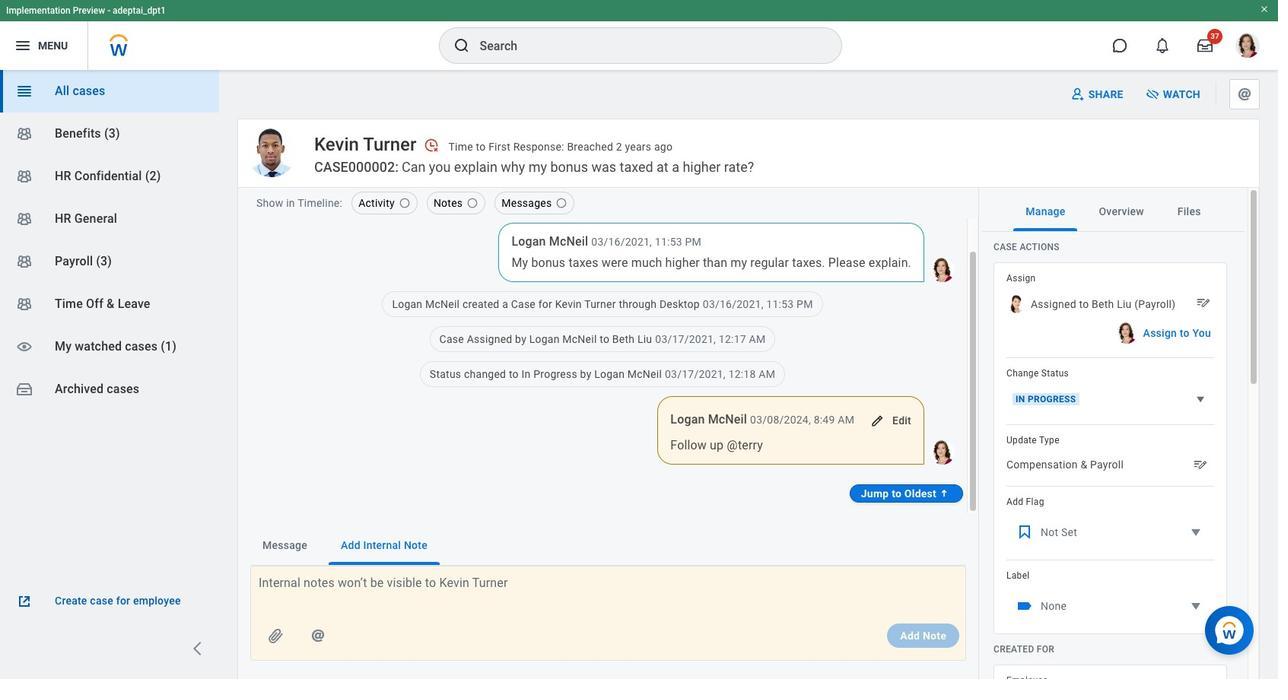 Task type: locate. For each thing, give the bounding box(es) containing it.
much
[[632, 256, 662, 270]]

3 contact card matrix manager image from the top
[[15, 295, 33, 314]]

0 vertical spatial note
[[404, 540, 428, 552]]

cases for all cases
[[73, 84, 105, 98]]

logan down messages
[[512, 234, 546, 249]]

first
[[489, 141, 511, 153]]

& right compensation
[[1081, 459, 1088, 471]]

at tag mention image
[[1236, 85, 1254, 104], [309, 627, 327, 645]]

hr
[[55, 169, 71, 183], [55, 212, 71, 226]]

0 horizontal spatial payroll
[[55, 254, 93, 269]]

(3) right 'benefits'
[[104, 126, 120, 141]]

0 horizontal spatial status
[[430, 368, 461, 381]]

add internal note tab panel
[[250, 566, 967, 680]]

hr confidential (2) link
[[0, 155, 219, 198]]

assign down (payroll)
[[1144, 327, 1178, 339]]

in right changed
[[522, 368, 531, 381]]

liu left (payroll)
[[1117, 298, 1132, 311]]

2 hr from the top
[[55, 212, 71, 226]]

assigned up changed
[[467, 333, 513, 346]]

assign to you button
[[1004, 318, 1215, 349]]

11:53 down regular
[[767, 298, 794, 311]]

status up in progress
[[1042, 368, 1069, 379]]

case header element
[[237, 119, 1260, 188]]

hr general link
[[0, 198, 219, 241]]

a right at
[[672, 159, 680, 175]]

1 vertical spatial payroll
[[1091, 459, 1124, 471]]

2 vertical spatial case
[[440, 333, 464, 346]]

case actions
[[994, 242, 1060, 253]]

2
[[616, 141, 622, 153]]

time left off
[[55, 297, 83, 311]]

cases down my watched cases (1)
[[107, 382, 139, 397]]

11:53 up much on the top of page
[[655, 236, 683, 248]]

kevin down taxes
[[555, 298, 582, 311]]

logan for 03/08/2024, 8:49 am
[[671, 413, 705, 427]]

my right than
[[731, 256, 748, 270]]

all cases link
[[0, 70, 219, 113]]

created
[[994, 645, 1035, 655]]

contact card matrix manager image
[[15, 167, 33, 186], [15, 210, 33, 228]]

03/16/2021, up 12:17
[[703, 298, 764, 311]]

1 vertical spatial note
[[923, 630, 947, 642]]

hr down 'benefits'
[[55, 169, 71, 183]]

03/17/2021,
[[656, 333, 716, 346], [665, 368, 726, 381]]

internal
[[363, 540, 401, 552]]

0 vertical spatial kevin
[[314, 134, 359, 155]]

contact card matrix manager image inside 'hr general' link
[[15, 210, 33, 228]]

status left changed
[[430, 368, 461, 381]]

& inside button
[[1081, 459, 1088, 471]]

1 vertical spatial pm
[[797, 298, 813, 311]]

payroll inside button
[[1091, 459, 1124, 471]]

0 vertical spatial contact card matrix manager image
[[15, 125, 33, 143]]

0 horizontal spatial liu
[[638, 333, 652, 346]]

bonus left taxes
[[532, 256, 566, 270]]

time inside the 'case header' element
[[449, 141, 473, 153]]

1 vertical spatial am
[[759, 368, 776, 381]]

0 vertical spatial higher
[[683, 159, 721, 175]]

add inside case actions element
[[1007, 497, 1024, 508]]

explain.
[[869, 256, 912, 270]]

1 horizontal spatial progress
[[1028, 394, 1077, 405]]

you
[[1193, 327, 1212, 339]]

0 horizontal spatial add
[[341, 540, 361, 552]]

0 vertical spatial assign
[[1007, 273, 1036, 284]]

beth up assign to you button
[[1092, 298, 1115, 311]]

tab list for add internal note tab panel
[[250, 526, 967, 566]]

progress
[[534, 368, 578, 381], [1028, 394, 1077, 405]]

3 radio mobile image from the left
[[556, 197, 568, 209]]

0 horizontal spatial pm
[[685, 236, 702, 248]]

(3) for benefits (3)
[[104, 126, 120, 141]]

logan down the case assigned by logan mcneil to beth liu 03/17/2021, 12:17 am
[[595, 368, 625, 381]]

0 vertical spatial cases
[[73, 84, 105, 98]]

0 horizontal spatial time
[[55, 297, 83, 311]]

by
[[515, 333, 527, 346], [580, 368, 592, 381]]

assign down case actions
[[1007, 273, 1036, 284]]

am
[[749, 333, 766, 346], [759, 368, 776, 381], [838, 414, 855, 426]]

(3) down 'hr general' link
[[96, 254, 112, 269]]

0 horizontal spatial beth
[[613, 333, 635, 346]]

pm up desktop
[[685, 236, 702, 248]]

logan mcneil 03/08/2024, 8:49 am
[[671, 413, 855, 427]]

contact card matrix manager image inside time off & leave link
[[15, 295, 33, 314]]

turner up :
[[363, 134, 417, 155]]

turner inside main content
[[585, 298, 616, 311]]

case for actions
[[994, 242, 1018, 253]]

my
[[529, 159, 547, 175], [731, 256, 748, 270]]

radio mobile image inside notes "button"
[[467, 197, 479, 209]]

in down change
[[1016, 394, 1026, 405]]

contact card matrix manager image inside benefits (3) link
[[15, 125, 33, 143]]

logan inside logan mcneil 03/16/2021, 11:53 pm my bonus taxes were much higher than my regular taxes. please explain.
[[512, 234, 546, 249]]

0 vertical spatial a
[[672, 159, 680, 175]]

add for add note
[[901, 630, 920, 642]]

add note
[[901, 630, 947, 642]]

tab list
[[983, 192, 1245, 232], [250, 526, 967, 566]]

caret down image for not set
[[1187, 524, 1206, 542]]

1 vertical spatial at tag mention image
[[309, 627, 327, 645]]

case right created in the top left of the page
[[511, 298, 536, 311]]

0 horizontal spatial &
[[107, 297, 115, 311]]

beth inside button
[[1092, 298, 1115, 311]]

0 vertical spatial 11:53
[[655, 236, 683, 248]]

compensation & payroll button
[[1004, 453, 1212, 477]]

mcneil for 03/08/2024, 8:49 am
[[708, 413, 748, 427]]

for right created
[[1037, 645, 1055, 655]]

caret down image inside in progress 'button'
[[1193, 392, 1209, 407]]

1 vertical spatial my
[[55, 339, 72, 354]]

0 vertical spatial by
[[515, 333, 527, 346]]

1 vertical spatial assigned
[[467, 333, 513, 346]]

in
[[522, 368, 531, 381], [1016, 394, 1026, 405]]

all
[[55, 84, 70, 98]]

1 radio mobile image from the left
[[399, 197, 411, 209]]

1 horizontal spatial &
[[1081, 459, 1088, 471]]

case inside case actions element
[[994, 242, 1018, 253]]

2 vertical spatial am
[[838, 414, 855, 426]]

11:53
[[655, 236, 683, 248], [767, 298, 794, 311]]

text edit image
[[1196, 295, 1212, 311]]

12:18
[[729, 368, 756, 381]]

1 horizontal spatial my
[[731, 256, 748, 270]]

contact card matrix manager image up visible icon
[[15, 295, 33, 314]]

case
[[90, 595, 113, 607]]

case down created in the top left of the page
[[440, 333, 464, 346]]

0 vertical spatial pm
[[685, 236, 702, 248]]

leave
[[118, 297, 150, 311]]

time to first response: breached 2 years ago
[[449, 141, 673, 153]]

1 horizontal spatial at tag mention image
[[1236, 85, 1254, 104]]

&
[[107, 297, 115, 311], [1081, 459, 1088, 471]]

1 horizontal spatial by
[[580, 368, 592, 381]]

contact card matrix manager image left payroll (3) at the left top
[[15, 253, 33, 271]]

2 radio mobile image from the left
[[467, 197, 479, 209]]

to inside the 'case header' element
[[476, 141, 486, 153]]

add for add internal note
[[341, 540, 361, 552]]

0 vertical spatial for
[[539, 298, 553, 311]]

my down response:
[[529, 159, 547, 175]]

overview button
[[1087, 192, 1157, 231]]

contact card matrix manager image inside payroll (3) link
[[15, 253, 33, 271]]

list containing activity
[[343, 192, 575, 218]]

radio mobile image inside messages button
[[556, 197, 568, 209]]

0 vertical spatial tab list
[[983, 192, 1245, 232]]

0 vertical spatial (3)
[[104, 126, 120, 141]]

1 horizontal spatial case
[[511, 298, 536, 311]]

& right off
[[107, 297, 115, 311]]

type
[[1040, 435, 1060, 446]]

upload clip image
[[266, 627, 285, 645]]

1 horizontal spatial tab list
[[983, 192, 1245, 232]]

1 hr from the top
[[55, 169, 71, 183]]

cases inside archived cases link
[[107, 382, 139, 397]]

tab list containing manage
[[983, 192, 1245, 232]]

progress down change status
[[1028, 394, 1077, 405]]

to up assign to you button
[[1080, 298, 1089, 311]]

a right created in the top left of the page
[[502, 298, 508, 311]]

beth down through
[[613, 333, 635, 346]]

logan left created in the top left of the page
[[392, 298, 423, 311]]

0 vertical spatial beth
[[1092, 298, 1115, 311]]

2 horizontal spatial radio mobile image
[[556, 197, 568, 209]]

at tag mention image inside add internal note tab panel
[[309, 627, 327, 645]]

2 horizontal spatial case
[[994, 242, 1018, 253]]

1 horizontal spatial liu
[[1117, 298, 1132, 311]]

0 horizontal spatial a
[[502, 298, 508, 311]]

my down messages
[[512, 256, 528, 270]]

for right created in the top left of the page
[[539, 298, 553, 311]]

1 horizontal spatial payroll
[[1091, 459, 1124, 471]]

logan for my bonus taxes were much higher than my regular taxes. please explain.
[[512, 234, 546, 249]]

time up explain
[[449, 141, 473, 153]]

create case for employee
[[55, 595, 181, 607]]

list containing assigned to beth liu (payroll)
[[1004, 272, 1215, 625]]

0 horizontal spatial 03/16/2021,
[[592, 236, 652, 248]]

taxes
[[569, 256, 599, 270]]

radio mobile image right notes
[[467, 197, 479, 209]]

03/16/2021, up were
[[592, 236, 652, 248]]

cases inside 'all cases' link
[[73, 84, 105, 98]]

notifications large image
[[1155, 38, 1171, 53]]

1 horizontal spatial in
[[1016, 394, 1026, 405]]

0 vertical spatial time
[[449, 141, 473, 153]]

mcneil left created in the top left of the page
[[425, 298, 460, 311]]

to right changed
[[509, 368, 519, 381]]

main content
[[238, 183, 979, 680]]

invisible image
[[1145, 87, 1161, 102]]

kevin
[[314, 134, 359, 155], [555, 298, 582, 311]]

1 vertical spatial my
[[731, 256, 748, 270]]

1 vertical spatial a
[[502, 298, 508, 311]]

caret down image
[[1193, 392, 1209, 407], [1187, 524, 1206, 542], [1187, 597, 1206, 616]]

to right jump
[[892, 488, 902, 500]]

2 contact card matrix manager image from the top
[[15, 210, 33, 228]]

Messages button
[[495, 192, 575, 215]]

to left first
[[476, 141, 486, 153]]

2 vertical spatial add
[[901, 630, 920, 642]]

1 horizontal spatial radio mobile image
[[467, 197, 479, 209]]

am for 03/17/2021, 12:18 am
[[759, 368, 776, 381]]

1 horizontal spatial assign
[[1144, 327, 1178, 339]]

list containing logan mcneil
[[250, 193, 955, 505]]

1 contact card matrix manager image from the top
[[15, 167, 33, 186]]

at tag mention image down profile logan mcneil icon
[[1236, 85, 1254, 104]]

0 horizontal spatial my
[[529, 159, 547, 175]]

0 horizontal spatial 11:53
[[655, 236, 683, 248]]

1 contact card matrix manager image from the top
[[15, 125, 33, 143]]

my left watched
[[55, 339, 72, 354]]

assign inside assign to you button
[[1144, 327, 1178, 339]]

0 horizontal spatial turner
[[363, 134, 417, 155]]

mcneil up taxes
[[549, 234, 589, 249]]

profile logan mcneil image
[[1236, 33, 1260, 61]]

12:17
[[719, 333, 747, 346]]

created for element
[[994, 644, 1228, 680]]

time off & leave
[[55, 297, 150, 311]]

1 vertical spatial in
[[1016, 394, 1026, 405]]

menu button
[[0, 21, 88, 70]]

higher inside the 'case header' element
[[683, 159, 721, 175]]

contact card matrix manager image inside hr confidential (2) link
[[15, 167, 33, 186]]

to for time
[[476, 141, 486, 153]]

2 horizontal spatial for
[[1037, 645, 1055, 655]]

radio mobile image
[[399, 197, 411, 209], [467, 197, 479, 209], [556, 197, 568, 209]]

tab list for manage tab panel
[[983, 192, 1245, 232]]

cases
[[73, 84, 105, 98], [125, 339, 158, 354], [107, 382, 139, 397]]

my inside the 'case header' element
[[529, 159, 547, 175]]

cases inside the my watched cases (1) "link"
[[125, 339, 158, 354]]

manage button
[[1014, 192, 1078, 231]]

0 vertical spatial case
[[994, 242, 1018, 253]]

1 horizontal spatial for
[[539, 298, 553, 311]]

am right 12:17
[[749, 333, 766, 346]]

1 vertical spatial tab list
[[250, 526, 967, 566]]

not set button
[[1007, 515, 1215, 551]]

am right 12:18
[[759, 368, 776, 381]]

add inside button
[[341, 540, 361, 552]]

1 horizontal spatial time
[[449, 141, 473, 153]]

1 vertical spatial &
[[1081, 459, 1088, 471]]

tab list containing message
[[250, 526, 967, 566]]

time off & leave link
[[0, 283, 219, 326]]

0 vertical spatial am
[[749, 333, 766, 346]]

mcneil up up
[[708, 413, 748, 427]]

cases right all
[[73, 84, 105, 98]]

desktop
[[660, 298, 700, 311]]

1 vertical spatial liu
[[638, 333, 652, 346]]

0 horizontal spatial for
[[116, 595, 130, 607]]

please
[[829, 256, 866, 270]]

caret down image for none
[[1187, 597, 1206, 616]]

0 horizontal spatial by
[[515, 333, 527, 346]]

contact card matrix manager image down grid view icon
[[15, 125, 33, 143]]

pm down taxes.
[[797, 298, 813, 311]]

assigned
[[1031, 298, 1077, 311], [467, 333, 513, 346]]

1 horizontal spatial a
[[672, 159, 680, 175]]

contact card matrix manager image
[[15, 125, 33, 143], [15, 253, 33, 271], [15, 295, 33, 314]]

create case for employee link
[[15, 593, 204, 611]]

03/17/2021, down desktop
[[656, 333, 716, 346]]

kevin up case000002
[[314, 134, 359, 155]]

turner up the case assigned by logan mcneil to beth liu 03/17/2021, 12:17 am
[[585, 298, 616, 311]]

1 vertical spatial contact card matrix manager image
[[15, 210, 33, 228]]

am right 8:49
[[838, 414, 855, 426]]

0 vertical spatial liu
[[1117, 298, 1132, 311]]

03/17/2021, for 03/17/2021, 12:18 am
[[665, 368, 726, 381]]

payroll (3) link
[[0, 241, 219, 283]]

higher left rate?
[[683, 159, 721, 175]]

radio mobile image inside activity button
[[399, 197, 411, 209]]

higher left than
[[666, 256, 700, 270]]

pm
[[685, 236, 702, 248], [797, 298, 813, 311]]

overview
[[1099, 206, 1145, 218]]

grid view image
[[15, 82, 33, 100]]

add inside button
[[901, 630, 920, 642]]

0 vertical spatial assigned
[[1031, 298, 1077, 311]]

Notes button
[[427, 192, 486, 215]]

add note button
[[888, 624, 960, 648]]

mcneil up status changed to in progress by logan mcneil 03/17/2021, 12:18 am
[[563, 333, 597, 346]]

caret down image inside none button
[[1187, 597, 1206, 616]]

for right case
[[116, 595, 130, 607]]

hr left general
[[55, 212, 71, 226]]

1 vertical spatial case
[[511, 298, 536, 311]]

progress down the case assigned by logan mcneil to beth liu 03/17/2021, 12:17 am
[[534, 368, 578, 381]]

2 contact card matrix manager image from the top
[[15, 253, 33, 271]]

0 horizontal spatial radio mobile image
[[399, 197, 411, 209]]

1 vertical spatial by
[[580, 368, 592, 381]]

1 vertical spatial 03/17/2021,
[[665, 368, 726, 381]]

assigned down "actions"
[[1031, 298, 1077, 311]]

kevin inside the 'case header' element
[[314, 134, 359, 155]]

created for
[[994, 645, 1055, 655]]

not set
[[1041, 527, 1078, 539]]

03/17/2021, left 12:18
[[665, 368, 726, 381]]

@terry
[[727, 438, 763, 453]]

justify image
[[14, 37, 32, 55]]

1 vertical spatial progress
[[1028, 394, 1077, 405]]

2 vertical spatial caret down image
[[1187, 597, 1206, 616]]

mcneil
[[549, 234, 589, 249], [425, 298, 460, 311], [563, 333, 597, 346], [628, 368, 662, 381], [708, 413, 748, 427]]

a
[[672, 159, 680, 175], [502, 298, 508, 311]]

0 vertical spatial add
[[1007, 497, 1024, 508]]

03/16/2021, inside logan mcneil 03/16/2021, 11:53 pm my bonus taxes were much higher than my regular taxes. please explain.
[[592, 236, 652, 248]]

2 vertical spatial contact card matrix manager image
[[15, 295, 33, 314]]

mcneil inside logan mcneil 03/16/2021, 11:53 pm my bonus taxes were much higher than my regular taxes. please explain.
[[549, 234, 589, 249]]

2 vertical spatial cases
[[107, 382, 139, 397]]

1 vertical spatial hr
[[55, 212, 71, 226]]

1 horizontal spatial pm
[[797, 298, 813, 311]]

in
[[286, 197, 295, 209]]

0 horizontal spatial my
[[55, 339, 72, 354]]

time
[[449, 141, 473, 153], [55, 297, 83, 311]]

to left the you
[[1180, 327, 1190, 339]]

liu
[[1117, 298, 1132, 311], [638, 333, 652, 346]]

mcneil for my bonus taxes were much higher than my regular taxes. please explain.
[[549, 234, 589, 249]]

change
[[1007, 368, 1039, 379]]

1 vertical spatial bonus
[[532, 256, 566, 270]]

bonus down the time to first response: breached 2 years ago
[[551, 159, 588, 175]]

update
[[1007, 435, 1037, 446]]

mcneil for 03/16/2021, 11:53 pm
[[425, 298, 460, 311]]

0 horizontal spatial note
[[404, 540, 428, 552]]

note inside the add internal note button
[[404, 540, 428, 552]]

assign to you
[[1144, 327, 1212, 339]]

list
[[0, 70, 219, 411], [343, 192, 575, 218], [250, 193, 955, 505], [1004, 272, 1215, 625]]

case left "actions"
[[994, 242, 1018, 253]]

0 horizontal spatial at tag mention image
[[309, 627, 327, 645]]

off
[[86, 297, 103, 311]]

at tag mention image right upload clip icon
[[309, 627, 327, 645]]

radio mobile image right activity
[[399, 197, 411, 209]]

1 vertical spatial (3)
[[96, 254, 112, 269]]

contact card matrix manager image for payroll
[[15, 253, 33, 271]]

37
[[1211, 32, 1220, 40]]

0 vertical spatial my
[[529, 159, 547, 175]]

0 vertical spatial contact card matrix manager image
[[15, 167, 33, 186]]

radio mobile image right messages
[[556, 197, 568, 209]]

0 vertical spatial my
[[512, 256, 528, 270]]

1 vertical spatial 03/16/2021,
[[703, 298, 764, 311]]

0 horizontal spatial case
[[440, 333, 464, 346]]

time for time off & leave
[[55, 297, 83, 311]]

1 horizontal spatial my
[[512, 256, 528, 270]]

edit image
[[870, 414, 885, 429]]

0 horizontal spatial progress
[[534, 368, 578, 381]]

liu down through
[[638, 333, 652, 346]]

watch button
[[1139, 82, 1210, 107]]

logan up follow
[[671, 413, 705, 427]]

am inside logan mcneil 03/08/2024, 8:49 am
[[838, 414, 855, 426]]

2 horizontal spatial add
[[1007, 497, 1024, 508]]

2 vertical spatial for
[[1037, 645, 1055, 655]]

hr general
[[55, 212, 117, 226]]

2 status from the left
[[1042, 368, 1069, 379]]

cases left (1)
[[125, 339, 158, 354]]

note inside 'add note' button
[[923, 630, 947, 642]]

logan up status changed to in progress by logan mcneil 03/17/2021, 12:18 am
[[530, 333, 560, 346]]

were
[[602, 256, 628, 270]]



Task type: vqa. For each thing, say whether or not it's contained in the screenshot.
Core Talent popup button
no



Task type: describe. For each thing, give the bounding box(es) containing it.
visible image
[[15, 338, 33, 356]]

files
[[1178, 206, 1202, 218]]

taxes.
[[792, 256, 826, 270]]

assigned to beth liu (payroll) button
[[1004, 291, 1215, 318]]

logan mcneil 03/16/2021, 11:53 pm my bonus taxes were much higher than my regular taxes. please explain.
[[512, 234, 912, 270]]

main content containing logan mcneil
[[238, 183, 979, 680]]

Search Workday  search field
[[480, 29, 810, 62]]

logan for 03/16/2021, 11:53 pm
[[392, 298, 423, 311]]

1 vertical spatial for
[[116, 595, 130, 607]]

progress inside in progress 'button'
[[1028, 394, 1077, 405]]

case for assigned
[[440, 333, 464, 346]]

sort up image
[[937, 486, 952, 502]]

bonus inside logan mcneil 03/16/2021, 11:53 pm my bonus taxes were much higher than my regular taxes. please explain.
[[532, 256, 566, 270]]

0 horizontal spatial assigned
[[467, 333, 513, 346]]

chevron right image
[[189, 640, 207, 658]]

search image
[[452, 37, 471, 55]]

list containing all cases
[[0, 70, 219, 411]]

-
[[107, 5, 110, 16]]

hr confidential (2)
[[55, 169, 161, 183]]

why
[[501, 159, 525, 175]]

to for assigned
[[1080, 298, 1089, 311]]

cases for archived cases
[[107, 382, 139, 397]]

oldest
[[905, 488, 937, 500]]

1 vertical spatial beth
[[613, 333, 635, 346]]

at
[[657, 159, 669, 175]]

implementation preview -   adeptai_dpt1
[[6, 5, 166, 16]]

case000002
[[314, 159, 395, 175]]

case assigned by logan mcneil to beth liu 03/17/2021, 12:17 am
[[440, 333, 766, 346]]

status inside case actions element
[[1042, 368, 1069, 379]]

change status
[[1007, 368, 1069, 379]]

jump to oldest
[[861, 488, 937, 500]]

add for add flag
[[1007, 497, 1024, 508]]

assign for assign to you
[[1144, 327, 1178, 339]]

employee
[[133, 595, 181, 607]]

archived
[[55, 382, 104, 397]]

all cases
[[55, 84, 105, 98]]

text edit image
[[1193, 457, 1209, 473]]

time for time to first response: breached 2 years ago
[[449, 141, 473, 153]]

in progress button
[[1007, 386, 1215, 416]]

response:
[[514, 141, 565, 153]]

share
[[1089, 88, 1124, 100]]

you
[[429, 159, 451, 175]]

case actions element
[[994, 241, 1228, 635]]

bonus inside the 'case header' element
[[551, 159, 588, 175]]

contact card matrix manager image for hr general
[[15, 210, 33, 228]]

flag
[[1026, 497, 1045, 508]]

kevin turner
[[314, 134, 417, 155]]

created
[[463, 298, 500, 311]]

benefits
[[55, 126, 101, 141]]

to for assign
[[1180, 327, 1190, 339]]

my inside "link"
[[55, 339, 72, 354]]

menu
[[38, 39, 68, 51]]

Internal notes won't be visible to Kevin Turner text field
[[259, 575, 965, 611]]

Activity button
[[352, 192, 418, 215]]

taxed
[[620, 159, 654, 175]]

archived cases link
[[0, 368, 219, 411]]

list inside case actions element
[[1004, 272, 1215, 625]]

show in timeline:
[[256, 197, 343, 209]]

benefits (3)
[[55, 126, 120, 141]]

up
[[710, 438, 724, 453]]

explain
[[454, 159, 498, 175]]

close environment banner image
[[1260, 5, 1270, 14]]

notes
[[434, 197, 463, 209]]

contact card matrix manager image for benefits
[[15, 125, 33, 143]]

years
[[625, 141, 652, 153]]

:
[[395, 159, 399, 175]]

for inside manage tab panel
[[1037, 645, 1055, 655]]

confidential
[[74, 169, 142, 183]]

in progress
[[1016, 394, 1077, 405]]

implementation
[[6, 5, 71, 16]]

11:53 inside logan mcneil 03/16/2021, 11:53 pm my bonus taxes were much higher than my regular taxes. please explain.
[[655, 236, 683, 248]]

0 vertical spatial in
[[522, 368, 531, 381]]

contact card matrix manager image for hr confidential (2)
[[15, 167, 33, 186]]

media mylearning image
[[1016, 524, 1034, 542]]

logan mcneil created a case for kevin turner through desktop 03/16/2021, 11:53 pm
[[392, 298, 813, 311]]

inbox large image
[[1198, 38, 1213, 53]]

radio mobile image for activity
[[399, 197, 411, 209]]

clock x image
[[424, 138, 439, 153]]

archived cases
[[55, 382, 139, 397]]

37 button
[[1189, 29, 1223, 62]]

assign for assign
[[1007, 273, 1036, 284]]

manage
[[1026, 206, 1066, 218]]

mcneil down the case assigned by logan mcneil to beth liu 03/17/2021, 12:17 am
[[628, 368, 662, 381]]

radio mobile image for notes
[[467, 197, 479, 209]]

(3) for payroll (3)
[[96, 254, 112, 269]]

payroll (3)
[[55, 254, 112, 269]]

benefits (3) link
[[0, 113, 219, 155]]

none
[[1041, 601, 1067, 613]]

my watched cases (1)
[[55, 339, 177, 354]]

follow
[[671, 438, 707, 453]]

add flag
[[1007, 497, 1045, 508]]

turner inside the 'case header' element
[[363, 134, 417, 155]]

can
[[402, 159, 426, 175]]

hr for hr confidential (2)
[[55, 169, 71, 183]]

add internal note button
[[329, 526, 440, 565]]

radio mobile image for messages
[[556, 197, 568, 209]]

pm inside logan mcneil 03/16/2021, 11:53 pm my bonus taxes were much higher than my regular taxes. please explain.
[[685, 236, 702, 248]]

case000002 : can you explain why my bonus was taxed at a higher rate?
[[314, 159, 754, 175]]

actions
[[1020, 242, 1060, 253]]

none button
[[1007, 588, 1215, 625]]

jump
[[861, 488, 889, 500]]

files button
[[1166, 192, 1214, 231]]

breached
[[567, 141, 614, 153]]

follow up @terry
[[671, 438, 763, 453]]

label
[[1007, 571, 1030, 581]]

share button
[[1065, 82, 1133, 107]]

inbox image
[[15, 381, 33, 399]]

show
[[256, 197, 284, 209]]

1 horizontal spatial kevin
[[555, 298, 582, 311]]

am for 03/17/2021, 12:17 am
[[749, 333, 766, 346]]

messages
[[502, 197, 552, 209]]

tag image
[[1016, 597, 1034, 616]]

to down logan mcneil created a case for kevin turner through desktop 03/16/2021, 11:53 pm on the top
[[600, 333, 610, 346]]

contact card matrix manager image for time
[[15, 295, 33, 314]]

compensation
[[1007, 459, 1078, 471]]

jump to oldest button
[[850, 485, 964, 503]]

set
[[1062, 527, 1078, 539]]

message
[[263, 540, 307, 552]]

a inside main content
[[502, 298, 508, 311]]

1 horizontal spatial 11:53
[[767, 298, 794, 311]]

higher inside logan mcneil 03/16/2021, 11:53 pm my bonus taxes were much higher than my regular taxes. please explain.
[[666, 256, 700, 270]]

manage tab panel
[[983, 241, 1245, 680]]

watch
[[1164, 88, 1201, 100]]

03/17/2021, for 03/17/2021, 12:17 am
[[656, 333, 716, 346]]

message button
[[250, 526, 320, 565]]

to for jump
[[892, 488, 902, 500]]

activity
[[359, 197, 395, 209]]

0 vertical spatial at tag mention image
[[1236, 85, 1254, 104]]

hr for hr general
[[55, 212, 71, 226]]

my inside logan mcneil 03/16/2021, 11:53 pm my bonus taxes were much higher than my regular taxes. please explain.
[[731, 256, 748, 270]]

assigned inside assigned to beth liu (payroll) button
[[1031, 298, 1077, 311]]

menu banner
[[0, 0, 1279, 70]]

1 status from the left
[[430, 368, 461, 381]]

preview
[[73, 5, 105, 16]]

assigned to beth liu (payroll)
[[1031, 298, 1176, 311]]

compensation & payroll
[[1007, 459, 1124, 471]]

changed
[[464, 368, 506, 381]]

in inside 'button'
[[1016, 394, 1026, 405]]

regular
[[751, 256, 789, 270]]

ext link image
[[15, 593, 33, 611]]

general
[[74, 212, 117, 226]]

1 horizontal spatial 03/16/2021,
[[703, 298, 764, 311]]

update type
[[1007, 435, 1060, 446]]

my inside logan mcneil 03/16/2021, 11:53 pm my bonus taxes were much higher than my regular taxes. please explain.
[[512, 256, 528, 270]]

(1)
[[161, 339, 177, 354]]

liu inside assigned to beth liu (payroll) button
[[1117, 298, 1132, 311]]

8:49
[[814, 414, 835, 426]]

create
[[55, 595, 87, 607]]

user plus image
[[1071, 87, 1086, 102]]



